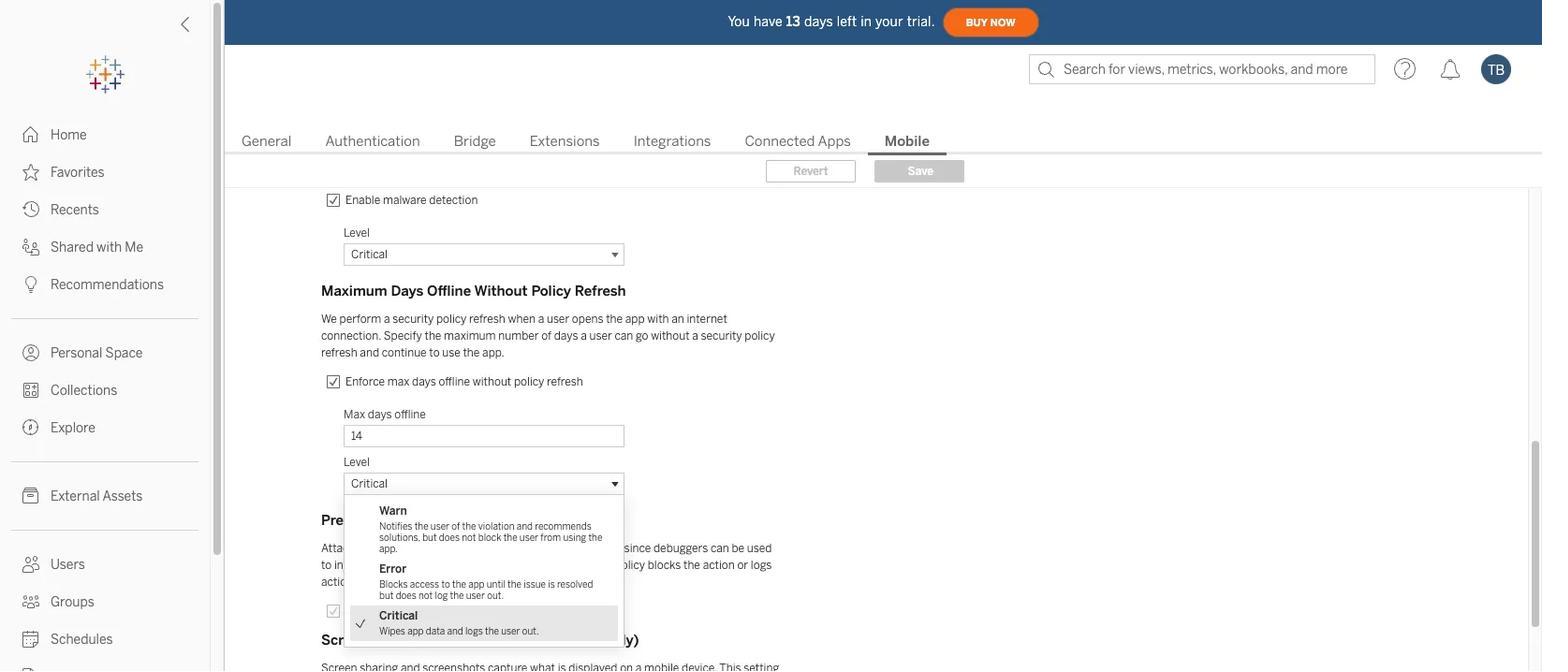 Task type: describe. For each thing, give the bounding box(es) containing it.
user.
[[439, 576, 464, 589]]

sub-spaces tab list
[[225, 131, 1543, 156]]

warn notifies the user of the violation and recommends solutions, but does not block the user from using the app. error blocks access to the app until the issue is resolved but does not log the user out. critical wipes app data and logs the user out.
[[379, 505, 603, 638]]

bridge
[[454, 133, 496, 150]]

navigation panel element
[[0, 56, 210, 672]]

user down until
[[501, 627, 520, 638]]

by text only_f5he34f image for home
[[22, 126, 39, 143]]

schedules
[[51, 632, 113, 648]]

offline
[[427, 283, 471, 300]]

personal space
[[51, 346, 143, 362]]

shared
[[51, 240, 94, 256]]

by text only_f5he34f image for recents
[[22, 201, 39, 218]]

the down debugger
[[485, 627, 499, 638]]

level for critical popup button
[[344, 456, 370, 469]]

extensions
[[530, 133, 600, 150]]

navigation containing general
[[225, 127, 1543, 156]]

app. inside we perform a security policy refresh when a user opens the app with an internet connection. specify the maximum number of days a user can go without a security policy refresh and continue to use the app.
[[483, 347, 505, 360]]

block
[[478, 533, 502, 544]]

this
[[591, 559, 613, 572]]

the down code
[[420, 576, 437, 589]]

the right opens
[[606, 313, 623, 326]]

by text only_f5he34f image for recommendations
[[22, 276, 39, 293]]

1 or from the left
[[444, 559, 455, 572]]

of inside warn notifies the user of the violation and recommends solutions, but does not block the user from using the app. error blocks access to the app until the issue is resolved but does not log the user out. critical wipes app data and logs the user out.
[[452, 522, 460, 533]]

now
[[991, 16, 1016, 29]]

groups
[[51, 595, 94, 611]]

be
[[732, 542, 745, 556]]

used
[[747, 542, 772, 556]]

enforce max days offline without policy refresh
[[346, 376, 583, 389]]

main navigation. press the up and down arrow keys to access links. element
[[0, 116, 210, 672]]

connection.
[[321, 330, 381, 343]]

by text only_f5he34f image for explore
[[22, 420, 39, 437]]

the right log
[[452, 580, 466, 591]]

when
[[508, 313, 536, 326]]

the down maximum
[[463, 347, 480, 360]]

critical for critical popup button
[[351, 478, 388, 491]]

sharing
[[372, 632, 424, 649]]

enable malware detection
[[346, 194, 478, 207]]

recommendations
[[51, 277, 164, 293]]

have
[[754, 14, 783, 30]]

max
[[388, 376, 410, 389]]

personal
[[51, 346, 102, 362]]

to inside we perform a security policy refresh when a user opens the app with an internet connection. specify the maximum number of days a user can go without a security policy refresh and continue to use the app.
[[429, 347, 440, 360]]

debugger
[[447, 605, 496, 618]]

0 vertical spatial out.
[[487, 591, 504, 602]]

apps
[[818, 133, 851, 150]]

solutions,
[[379, 533, 421, 544]]

connected
[[745, 133, 816, 150]]

authentication
[[325, 133, 420, 150]]

the left using on the bottom of the page
[[546, 542, 562, 556]]

critical button
[[344, 244, 625, 266]]

groups link
[[0, 584, 210, 621]]

violation
[[478, 522, 515, 533]]

enable
[[346, 194, 381, 207]]

you
[[728, 14, 750, 30]]

malicious
[[365, 559, 414, 572]]

buy now button
[[943, 7, 1040, 37]]

shared with me
[[51, 240, 144, 256]]

0 vertical spatial not
[[462, 533, 476, 544]]

continue
[[382, 347, 427, 360]]

the right until
[[508, 580, 522, 591]]

the up "blocked"
[[462, 522, 476, 533]]

1 vertical spatial action
[[321, 576, 353, 589]]

detection
[[429, 194, 478, 207]]

integrations
[[634, 133, 711, 150]]

without inside we perform a security policy refresh when a user opens the app with an internet connection. specify the maximum number of days a user can go without a security policy refresh and continue to use the app.
[[651, 330, 690, 343]]

number
[[499, 330, 539, 343]]

of inside we perform a security policy refresh when a user opens the app with an internet connection. specify the maximum number of days a user can go without a security policy refresh and continue to use the app.
[[542, 330, 552, 343]]

to up it
[[493, 542, 503, 556]]

prevent for prevent debugging
[[321, 512, 373, 529]]

maximum
[[321, 283, 388, 300]]

mobile
[[885, 133, 930, 150]]

0 horizontal spatial security
[[393, 313, 434, 326]]

by text only_f5he34f image for personal space
[[22, 345, 39, 362]]

1 vertical spatial security
[[701, 330, 743, 343]]

by text only_f5he34f image for external assets
[[22, 488, 39, 505]]

screen
[[321, 632, 368, 649]]

app inside attaching debuggers are blocked to protect the mobile app since debuggers can be used to inject malicious code or modify it in harmful ways. this policy blocks the action or logs action and informs the user.
[[602, 542, 622, 556]]

general
[[242, 133, 292, 150]]

main content containing general
[[225, 94, 1543, 672]]

logs inside attaching debuggers are blocked to protect the mobile app since debuggers can be used to inject malicious code or modify it in harmful ways. this policy blocks the action or logs action and informs the user.
[[751, 559, 772, 572]]

schedules link
[[0, 621, 210, 659]]

prevent for prevent attaching a debugger
[[346, 605, 385, 618]]

malware
[[383, 194, 427, 207]]

the right 'notifies'
[[415, 522, 429, 533]]

2 horizontal spatial refresh
[[547, 376, 583, 389]]

attaching
[[321, 542, 371, 556]]

days
[[391, 283, 424, 300]]

app inside we perform a security policy refresh when a user opens the app with an internet connection. specify the maximum number of days a user can go without a security policy refresh and continue to use the app.
[[626, 313, 645, 326]]

it
[[496, 559, 503, 572]]

personal space link
[[0, 334, 210, 372]]

the right block
[[504, 533, 518, 544]]

go
[[636, 330, 649, 343]]

0 vertical spatial does
[[439, 533, 460, 544]]

level list box
[[345, 496, 624, 647]]

blocks
[[648, 559, 681, 572]]

explore
[[51, 421, 95, 437]]

2 debuggers from the left
[[654, 542, 708, 556]]

mobile
[[565, 542, 600, 556]]

by text only_f5he34f image for groups
[[22, 594, 39, 611]]

0 vertical spatial in
[[861, 14, 872, 30]]

refresh
[[575, 283, 626, 300]]

assets
[[102, 489, 143, 505]]

you have 13 days left in your trial.
[[728, 14, 936, 30]]

maximum
[[444, 330, 496, 343]]

jobs image
[[22, 669, 39, 672]]

1 vertical spatial does
[[396, 591, 417, 602]]

inject
[[334, 559, 363, 572]]

max
[[344, 408, 366, 422]]

ways.
[[560, 559, 589, 572]]

a down log
[[439, 605, 445, 618]]

users
[[51, 557, 85, 573]]

prevent attaching a debugger
[[346, 605, 496, 618]]

since
[[624, 542, 651, 556]]

recommends
[[535, 522, 592, 533]]

user down policy
[[547, 313, 570, 326]]

0 horizontal spatial refresh
[[321, 347, 358, 360]]

informs
[[378, 576, 417, 589]]

favorites link
[[0, 154, 210, 191]]

recents link
[[0, 191, 210, 229]]

policy inside attaching debuggers are blocked to protect the mobile app since debuggers can be used to inject malicious code or modify it in harmful ways. this policy blocks the action or logs action and informs the user.
[[615, 559, 645, 572]]

blocks
[[379, 580, 408, 591]]

revert button
[[766, 160, 856, 183]]

a down opens
[[581, 330, 587, 343]]

attaching debuggers are blocked to protect the mobile app since debuggers can be used to inject malicious code or modify it in harmful ways. this policy blocks the action or logs action and informs the user.
[[321, 542, 772, 589]]

perform
[[340, 313, 382, 326]]

by text only_f5he34f image for users
[[22, 556, 39, 573]]

attaching
[[387, 605, 436, 618]]

and inside attaching debuggers are blocked to protect the mobile app since debuggers can be used to inject malicious code or modify it in harmful ways. this policy blocks the action or logs action and informs the user.
[[356, 576, 375, 589]]

level for critical dropdown button
[[344, 227, 370, 240]]



Task type: locate. For each thing, give the bounding box(es) containing it.
0 horizontal spatial or
[[444, 559, 455, 572]]

0 vertical spatial security
[[393, 313, 434, 326]]

to inside warn notifies the user of the violation and recommends solutions, but does not block the user from using the app. error blocks access to the app until the issue is resolved but does not log the user out. critical wipes app data and logs the user out.
[[442, 580, 450, 591]]

by text only_f5he34f image left the shared
[[22, 239, 39, 256]]

0 vertical spatial action
[[703, 559, 735, 572]]

without down maximum
[[473, 376, 512, 389]]

or up user.
[[444, 559, 455, 572]]

by text only_f5he34f image inside schedules link
[[22, 631, 39, 648]]

refresh up maximum
[[469, 313, 506, 326]]

1 horizontal spatial in
[[861, 14, 872, 30]]

critical inside warn notifies the user of the violation and recommends solutions, but does not block the user from using the app. error blocks access to the app until the issue is resolved but does not log the user out. critical wipes app data and logs the user out.
[[379, 610, 418, 623]]

1 vertical spatial in
[[506, 559, 515, 572]]

critical up wipes
[[379, 610, 418, 623]]

can left go
[[615, 330, 634, 343]]

1 horizontal spatial offline
[[439, 376, 470, 389]]

0 horizontal spatial can
[[615, 330, 634, 343]]

logs down used
[[751, 559, 772, 572]]

3 by text only_f5he34f image from the top
[[22, 276, 39, 293]]

but down debugging
[[423, 533, 437, 544]]

by text only_f5he34f image left personal
[[22, 345, 39, 362]]

and up protect on the left of page
[[517, 522, 533, 533]]

modify
[[458, 559, 494, 572]]

access
[[410, 580, 440, 591]]

screenshots
[[456, 632, 540, 649]]

refresh down we perform a security policy refresh when a user opens the app with an internet connection. specify the maximum number of days a user can go without a security policy refresh and continue to use the app.
[[547, 376, 583, 389]]

out. up debugger
[[487, 591, 504, 602]]

specify
[[384, 330, 422, 343]]

without down an
[[651, 330, 690, 343]]

buy
[[966, 16, 988, 29]]

0 vertical spatial prevent
[[321, 512, 373, 529]]

enforce
[[346, 376, 385, 389]]

security up specify
[[393, 313, 434, 326]]

space
[[105, 346, 143, 362]]

home
[[51, 127, 87, 143]]

security
[[393, 313, 434, 326], [701, 330, 743, 343]]

of up "blocked"
[[452, 522, 460, 533]]

1 horizontal spatial debuggers
[[654, 542, 708, 556]]

critical up maximum
[[351, 248, 388, 261]]

critical for critical dropdown button
[[351, 248, 388, 261]]

13
[[787, 14, 801, 30]]

only)
[[606, 632, 639, 649]]

me
[[125, 240, 144, 256]]

harmful
[[517, 559, 558, 572]]

1 horizontal spatial action
[[703, 559, 735, 572]]

logs down debugger
[[466, 627, 483, 638]]

by text only_f5he34f image for schedules
[[22, 631, 39, 648]]

is
[[548, 580, 555, 591]]

1 horizontal spatial with
[[648, 313, 669, 326]]

user
[[547, 313, 570, 326], [590, 330, 612, 343], [431, 522, 450, 533], [520, 533, 539, 544], [466, 591, 485, 602], [501, 627, 520, 638]]

by text only_f5he34f image inside external assets link
[[22, 488, 39, 505]]

days inside we perform a security policy refresh when a user opens the app with an internet connection. specify the maximum number of days a user can go without a security policy refresh and continue to use the app.
[[554, 330, 579, 343]]

but down the informs
[[379, 591, 394, 602]]

does up attaching
[[396, 591, 417, 602]]

action down inject
[[321, 576, 353, 589]]

to left inject
[[321, 559, 332, 572]]

of right number
[[542, 330, 552, 343]]

by text only_f5he34f image
[[22, 164, 39, 181], [22, 239, 39, 256], [22, 345, 39, 362], [22, 382, 39, 399], [22, 420, 39, 437], [22, 631, 39, 648]]

security down the internet
[[701, 330, 743, 343]]

a down the internet
[[693, 330, 699, 343]]

to
[[429, 347, 440, 360], [493, 542, 503, 556], [321, 559, 332, 572], [442, 580, 450, 591]]

app left data
[[408, 627, 424, 638]]

user up debugger
[[466, 591, 485, 602]]

1 horizontal spatial without
[[651, 330, 690, 343]]

not left log
[[419, 591, 433, 602]]

by text only_f5he34f image for shared with me
[[22, 239, 39, 256]]

the down user.
[[450, 591, 464, 602]]

1 horizontal spatial app.
[[483, 347, 505, 360]]

maximum days offline without policy refresh
[[321, 283, 626, 300]]

2 by text only_f5he34f image from the top
[[22, 239, 39, 256]]

4 by text only_f5he34f image from the top
[[22, 488, 39, 505]]

1 vertical spatial offline
[[395, 408, 426, 422]]

main content
[[225, 94, 1543, 672]]

with inside main navigation. press the up and down arrow keys to access links. element
[[97, 240, 122, 256]]

by text only_f5he34f image left recents
[[22, 201, 39, 218]]

1 horizontal spatial does
[[439, 533, 460, 544]]

critical up warn
[[351, 478, 388, 491]]

1 vertical spatial not
[[419, 591, 433, 602]]

home link
[[0, 116, 210, 154]]

warn
[[379, 505, 407, 518]]

app. down maximum
[[483, 347, 505, 360]]

1 vertical spatial of
[[452, 522, 460, 533]]

with left an
[[648, 313, 669, 326]]

level down enable at the top
[[344, 227, 370, 240]]

error
[[379, 563, 407, 576]]

we perform a security policy refresh when a user opens the app with an internet connection. specify the maximum number of days a user can go without a security policy refresh and continue to use the app.
[[321, 313, 775, 360]]

explore link
[[0, 409, 210, 447]]

external
[[51, 489, 100, 505]]

external assets
[[51, 489, 143, 505]]

prevent debugging
[[321, 512, 448, 529]]

1 horizontal spatial or
[[738, 559, 749, 572]]

to left use
[[429, 347, 440, 360]]

code
[[417, 559, 442, 572]]

by text only_f5he34f image left "recommendations"
[[22, 276, 39, 293]]

1 vertical spatial level
[[344, 456, 370, 469]]

0 horizontal spatial offline
[[395, 408, 426, 422]]

by text only_f5he34f image left the collections
[[22, 382, 39, 399]]

6 by text only_f5he34f image from the top
[[22, 631, 39, 648]]

0 horizontal spatial out.
[[487, 591, 504, 602]]

Search for views, metrics, workbooks, and more text field
[[1030, 54, 1376, 84]]

1 horizontal spatial refresh
[[469, 313, 506, 326]]

and down connection.
[[360, 347, 379, 360]]

1 horizontal spatial security
[[701, 330, 743, 343]]

by text only_f5he34f image inside the favorites link
[[22, 164, 39, 181]]

1 horizontal spatial can
[[711, 542, 730, 556]]

out. left (android
[[522, 627, 539, 638]]

1 vertical spatial without
[[473, 376, 512, 389]]

opens
[[572, 313, 604, 326]]

critical inside critical dropdown button
[[351, 248, 388, 261]]

0 vertical spatial without
[[651, 330, 690, 343]]

5 by text only_f5he34f image from the top
[[22, 556, 39, 573]]

by text only_f5he34f image left external
[[22, 488, 39, 505]]

and
[[360, 347, 379, 360], [517, 522, 533, 533], [356, 576, 375, 589], [447, 627, 463, 638], [427, 632, 452, 649]]

user left from
[[520, 533, 539, 544]]

0 vertical spatial critical
[[351, 248, 388, 261]]

by text only_f5he34f image left favorites
[[22, 164, 39, 181]]

offline down use
[[439, 376, 470, 389]]

or down be
[[738, 559, 749, 572]]

user down opens
[[590, 330, 612, 343]]

1 vertical spatial refresh
[[321, 347, 358, 360]]

0 vertical spatial level
[[344, 227, 370, 240]]

with
[[97, 240, 122, 256], [648, 313, 669, 326]]

does
[[439, 533, 460, 544], [396, 591, 417, 602]]

in
[[861, 14, 872, 30], [506, 559, 515, 572]]

6 by text only_f5he34f image from the top
[[22, 594, 39, 611]]

Max days offline text field
[[344, 425, 625, 448]]

2 level from the top
[[344, 456, 370, 469]]

1 vertical spatial app.
[[379, 544, 398, 556]]

logs
[[751, 559, 772, 572], [466, 627, 483, 638]]

by text only_f5he34f image inside the personal space link
[[22, 345, 39, 362]]

offline down max
[[395, 408, 426, 422]]

1 vertical spatial out.
[[522, 627, 539, 638]]

logs inside warn notifies the user of the violation and recommends solutions, but does not block the user from using the app. error blocks access to the app until the issue is resolved but does not log the user out. critical wipes app data and logs the user out.
[[466, 627, 483, 638]]

0 horizontal spatial in
[[506, 559, 515, 572]]

1 horizontal spatial not
[[462, 533, 476, 544]]

1 debuggers from the left
[[374, 542, 428, 556]]

2 vertical spatial critical
[[379, 610, 418, 623]]

level down max
[[344, 456, 370, 469]]

max days offline
[[344, 408, 426, 422]]

app up this at the left bottom of the page
[[602, 542, 622, 556]]

0 vertical spatial logs
[[751, 559, 772, 572]]

by text only_f5he34f image inside shared with me link
[[22, 239, 39, 256]]

0 vertical spatial app.
[[483, 347, 505, 360]]

by text only_f5he34f image up jobs image
[[22, 631, 39, 648]]

wipes
[[379, 627, 406, 638]]

not
[[462, 533, 476, 544], [419, 591, 433, 602]]

debuggers up malicious
[[374, 542, 428, 556]]

action down be
[[703, 559, 735, 572]]

0 vertical spatial offline
[[439, 376, 470, 389]]

can inside attaching debuggers are blocked to protect the mobile app since debuggers can be used to inject malicious code or modify it in harmful ways. this policy blocks the action or logs action and informs the user.
[[711, 542, 730, 556]]

2 or from the left
[[738, 559, 749, 572]]

refresh
[[469, 313, 506, 326], [321, 347, 358, 360], [547, 376, 583, 389]]

in right left
[[861, 14, 872, 30]]

notifies
[[379, 522, 413, 533]]

navigation
[[225, 127, 1543, 156]]

by text only_f5he34f image left users
[[22, 556, 39, 573]]

0 vertical spatial can
[[615, 330, 634, 343]]

by text only_f5he34f image inside groups link
[[22, 594, 39, 611]]

internet
[[687, 313, 728, 326]]

and down prevent attaching a debugger
[[427, 632, 452, 649]]

out.
[[487, 591, 504, 602], [522, 627, 539, 638]]

0 horizontal spatial logs
[[466, 627, 483, 638]]

by text only_f5he34f image inside collections link
[[22, 382, 39, 399]]

0 horizontal spatial with
[[97, 240, 122, 256]]

by text only_f5he34f image for favorites
[[22, 164, 39, 181]]

log
[[435, 591, 448, 602]]

3 by text only_f5he34f image from the top
[[22, 345, 39, 362]]

collections
[[51, 383, 117, 399]]

and right data
[[447, 627, 463, 638]]

1 vertical spatial can
[[711, 542, 730, 556]]

and inside we perform a security policy refresh when a user opens the app with an internet connection. specify the maximum number of days a user can go without a security policy refresh and continue to use the app.
[[360, 347, 379, 360]]

in right it
[[506, 559, 515, 572]]

1 horizontal spatial but
[[423, 533, 437, 544]]

use
[[442, 347, 461, 360]]

collections link
[[0, 372, 210, 409]]

by text only_f5he34f image inside home link
[[22, 126, 39, 143]]

can
[[615, 330, 634, 343], [711, 542, 730, 556]]

1 vertical spatial prevent
[[346, 605, 385, 618]]

0 vertical spatial of
[[542, 330, 552, 343]]

the right using on the bottom of the page
[[589, 533, 603, 544]]

can inside we perform a security policy refresh when a user opens the app with an internet connection. specify the maximum number of days a user can go without a security policy refresh and continue to use the app.
[[615, 330, 634, 343]]

by text only_f5he34f image inside users link
[[22, 556, 39, 573]]

does up code
[[439, 533, 460, 544]]

by text only_f5he34f image inside recents link
[[22, 201, 39, 218]]

days
[[805, 14, 834, 30], [554, 330, 579, 343], [412, 376, 436, 389], [368, 408, 392, 422]]

policy
[[532, 283, 572, 300]]

0 vertical spatial with
[[97, 240, 122, 256]]

of
[[542, 330, 552, 343], [452, 522, 460, 533]]

1 horizontal spatial out.
[[522, 627, 539, 638]]

by text only_f5he34f image left groups at left
[[22, 594, 39, 611]]

by text only_f5he34f image inside the explore 'link'
[[22, 420, 39, 437]]

1 horizontal spatial logs
[[751, 559, 772, 572]]

level
[[344, 227, 370, 240], [344, 456, 370, 469]]

a up specify
[[384, 313, 390, 326]]

user up are
[[431, 522, 450, 533]]

critical button
[[344, 473, 625, 496]]

2 by text only_f5he34f image from the top
[[22, 201, 39, 218]]

5 by text only_f5he34f image from the top
[[22, 420, 39, 437]]

connected apps
[[745, 133, 851, 150]]

app left until
[[469, 580, 485, 591]]

1 by text only_f5he34f image from the top
[[22, 164, 39, 181]]

1 vertical spatial critical
[[351, 478, 388, 491]]

0 horizontal spatial of
[[452, 522, 460, 533]]

and down inject
[[356, 576, 375, 589]]

critical inside critical popup button
[[351, 478, 388, 491]]

favorites
[[51, 165, 105, 181]]

0 horizontal spatial does
[[396, 591, 417, 602]]

until
[[487, 580, 506, 591]]

2 vertical spatial refresh
[[547, 376, 583, 389]]

from
[[541, 533, 561, 544]]

0 horizontal spatial without
[[473, 376, 512, 389]]

1 vertical spatial logs
[[466, 627, 483, 638]]

1 vertical spatial but
[[379, 591, 394, 602]]

by text only_f5he34f image left explore
[[22, 420, 39, 437]]

buy now
[[966, 16, 1016, 29]]

a right when
[[538, 313, 544, 326]]

the right blocks
[[684, 559, 701, 572]]

to right access
[[442, 580, 450, 591]]

with inside we perform a security policy refresh when a user opens the app with an internet connection. specify the maximum number of days a user can go without a security policy refresh and continue to use the app.
[[648, 313, 669, 326]]

0 vertical spatial refresh
[[469, 313, 506, 326]]

by text only_f5he34f image for collections
[[22, 382, 39, 399]]

external assets link
[[0, 478, 210, 515]]

can left be
[[711, 542, 730, 556]]

0 vertical spatial but
[[423, 533, 437, 544]]

a
[[384, 313, 390, 326], [538, 313, 544, 326], [581, 330, 587, 343], [693, 330, 699, 343], [439, 605, 445, 618]]

by text only_f5he34f image
[[22, 126, 39, 143], [22, 201, 39, 218], [22, 276, 39, 293], [22, 488, 39, 505], [22, 556, 39, 573], [22, 594, 39, 611]]

data
[[426, 627, 445, 638]]

app. inside warn notifies the user of the violation and recommends solutions, but does not block the user from using the app. error blocks access to the app until the issue is resolved but does not log the user out. critical wipes app data and logs the user out.
[[379, 544, 398, 556]]

0 horizontal spatial not
[[419, 591, 433, 602]]

recommendations link
[[0, 266, 210, 304]]

app.
[[483, 347, 505, 360], [379, 544, 398, 556]]

0 horizontal spatial app.
[[379, 544, 398, 556]]

1 level from the top
[[344, 227, 370, 240]]

refresh down connection.
[[321, 347, 358, 360]]

in inside attaching debuggers are blocked to protect the mobile app since debuggers can be used to inject malicious code or modify it in harmful ways. this policy blocks the action or logs action and informs the user.
[[506, 559, 515, 572]]

4 by text only_f5he34f image from the top
[[22, 382, 39, 399]]

debuggers up blocks
[[654, 542, 708, 556]]

issue
[[524, 580, 546, 591]]

0 horizontal spatial but
[[379, 591, 394, 602]]

trial.
[[907, 14, 936, 30]]

1 by text only_f5he34f image from the top
[[22, 126, 39, 143]]

1 vertical spatial with
[[648, 313, 669, 326]]

app up go
[[626, 313, 645, 326]]

0 horizontal spatial action
[[321, 576, 353, 589]]

an
[[672, 313, 685, 326]]

app. up malicious
[[379, 544, 398, 556]]

with left me
[[97, 240, 122, 256]]

resolved
[[557, 580, 593, 591]]

by text only_f5he34f image left home
[[22, 126, 39, 143]]

not left block
[[462, 533, 476, 544]]

prevent up attaching
[[321, 512, 373, 529]]

the right specify
[[425, 330, 442, 343]]

1 horizontal spatial of
[[542, 330, 552, 343]]

blocked
[[450, 542, 490, 556]]

by text only_f5he34f image inside recommendations link
[[22, 276, 39, 293]]

action
[[703, 559, 735, 572], [321, 576, 353, 589]]

prevent up wipes
[[346, 605, 385, 618]]

0 horizontal spatial debuggers
[[374, 542, 428, 556]]

debugging
[[376, 512, 448, 529]]



Task type: vqa. For each thing, say whether or not it's contained in the screenshot.
ALL
no



